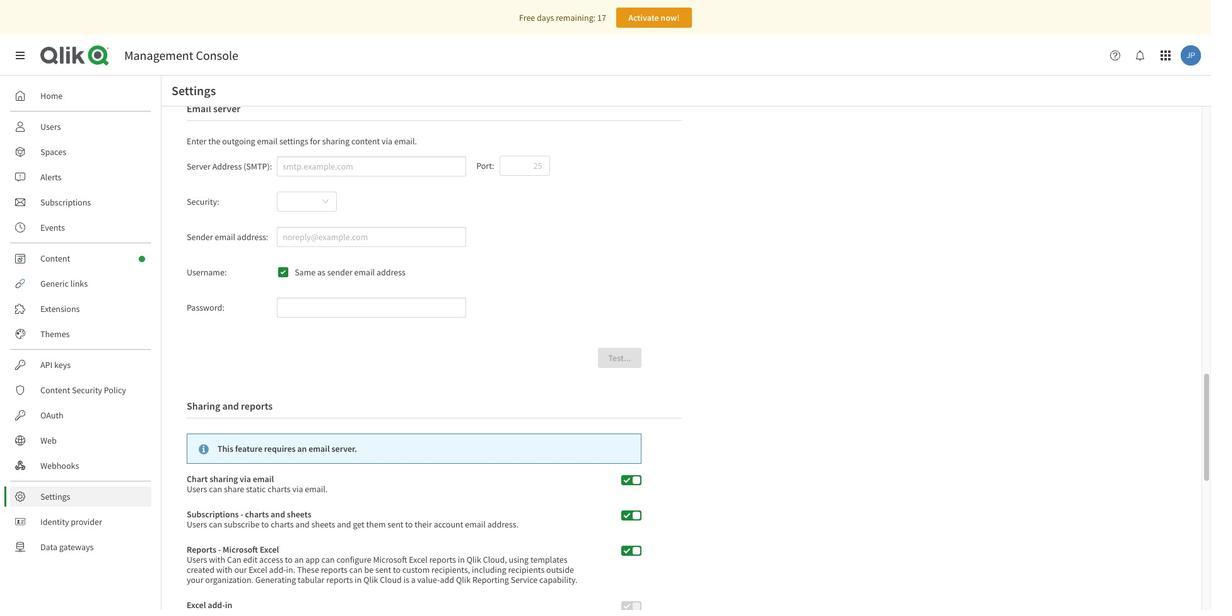 Task type: describe. For each thing, give the bounding box(es) containing it.
address
[[377, 267, 406, 279]]

settings inside navigation pane element
[[40, 492, 70, 503]]

as
[[317, 267, 326, 279]]

excel right our
[[249, 565, 267, 576]]

- for reports
[[218, 545, 221, 556]]

these
[[297, 565, 319, 576]]

subscriptions for subscriptions - charts and sheets users can subscribe to charts and sheets and get them sent to their account email address.
[[187, 510, 239, 521]]

icon: down image
[[322, 198, 330, 206]]

spaces
[[40, 146, 66, 158]]

to right subscribe
[[261, 520, 269, 531]]

0 horizontal spatial via
[[240, 474, 251, 486]]

reports - microsoft excel users with can edit access to an app can configure microsoft excel reports in qlik cloud, using templates created with our excel add-in. these reports can be sent to custom recipients, including recipients outside your organization. generating tabular reports in qlik cloud is a value-add qlik reporting service capability.
[[187, 545, 578, 587]]

address:
[[237, 232, 268, 243]]

a
[[411, 575, 416, 587]]

api keys
[[40, 360, 71, 371]]

outgoing
[[222, 136, 255, 147]]

content for content
[[40, 253, 70, 264]]

sheets up app
[[287, 510, 312, 521]]

data
[[40, 542, 57, 553]]

to right access
[[285, 555, 293, 566]]

server
[[187, 161, 211, 173]]

email server
[[187, 102, 241, 115]]

is
[[404, 575, 410, 587]]

excel up a
[[409, 555, 428, 566]]

the
[[208, 136, 221, 147]]

identity
[[40, 517, 69, 528]]

1 horizontal spatial via
[[292, 484, 303, 496]]

sent inside subscriptions - charts and sheets users can subscribe to charts and sheets and get them sent to their account email address.
[[388, 520, 404, 531]]

custom
[[403, 565, 430, 576]]

security
[[72, 385, 102, 396]]

sent inside reports - microsoft excel users with can edit access to an app can configure microsoft excel reports in qlik cloud, using templates created with our excel add-in. these reports can be sent to custom recipients, including recipients outside your organization. generating tabular reports in qlik cloud is a value-add qlik reporting service capability.
[[375, 565, 391, 576]]

api
[[40, 360, 53, 371]]

email
[[187, 102, 211, 115]]

content security policy
[[40, 385, 126, 396]]

2 horizontal spatial via
[[382, 136, 393, 147]]

content security policy link
[[10, 381, 151, 401]]

email inside chart sharing via email users can share static charts via email.
[[253, 474, 274, 486]]

content for content security policy
[[40, 385, 70, 396]]

this feature requires an email server.
[[218, 444, 357, 455]]

keys
[[54, 360, 71, 371]]

subscribe
[[224, 520, 260, 531]]

0 vertical spatial sharing
[[322, 136, 350, 147]]

sharing
[[187, 400, 220, 413]]

james peterson image
[[1181, 45, 1202, 66]]

using
[[509, 555, 529, 566]]

add
[[440, 575, 454, 587]]

web link
[[10, 431, 151, 451]]

1 horizontal spatial microsoft
[[373, 555, 407, 566]]

activate now!
[[629, 12, 680, 23]]

users link
[[10, 117, 151, 137]]

alerts link
[[10, 167, 151, 187]]

organization.
[[205, 575, 254, 587]]

home link
[[10, 86, 151, 106]]

this
[[218, 444, 233, 455]]

email inside alert
[[309, 444, 330, 455]]

users inside navigation pane element
[[40, 121, 61, 133]]

can inside subscriptions - charts and sheets users can subscribe to charts and sheets and get them sent to their account email address.
[[209, 520, 222, 531]]

get
[[353, 520, 365, 531]]

users inside subscriptions - charts and sheets users can subscribe to charts and sheets and get them sent to their account email address.
[[187, 520, 207, 531]]

alerts
[[40, 172, 62, 183]]

spaces link
[[10, 142, 151, 162]]

qlik left cloud, on the left
[[467, 555, 481, 566]]

be
[[364, 565, 374, 576]]

in.
[[286, 565, 295, 576]]

enter
[[187, 136, 207, 147]]

server.
[[332, 444, 357, 455]]

management
[[124, 47, 193, 63]]

this feature requires an email server. alert
[[187, 434, 641, 465]]

email. inside chart sharing via email users can share static charts via email.
[[305, 484, 328, 496]]

server
[[213, 102, 241, 115]]

requires
[[264, 444, 296, 455]]

and right sharing
[[222, 400, 239, 413]]

templates
[[531, 555, 568, 566]]

management console element
[[124, 47, 239, 63]]

users inside chart sharing via email users can share static charts via email.
[[187, 484, 207, 496]]

value-
[[418, 575, 440, 587]]

management console
[[124, 47, 239, 63]]

same as sender email address
[[295, 267, 406, 279]]

policy
[[104, 385, 126, 396]]

settings link
[[10, 487, 151, 507]]

data gateways
[[40, 542, 94, 553]]

can right app
[[322, 555, 335, 566]]

recipients,
[[432, 565, 470, 576]]

them
[[366, 520, 386, 531]]

remaining:
[[556, 12, 596, 23]]

- for subscriptions
[[241, 510, 243, 521]]

qlik left cloud
[[364, 575, 378, 587]]

17
[[598, 12, 606, 23]]

reports
[[187, 545, 216, 556]]

icon: down element
[[322, 198, 330, 207]]

our
[[234, 565, 247, 576]]

sender
[[327, 267, 353, 279]]

configure
[[337, 555, 371, 566]]

content link
[[10, 249, 151, 269]]

tabular
[[298, 575, 325, 587]]

their
[[415, 520, 432, 531]]

webhooks
[[40, 461, 79, 472]]

qlik right add
[[456, 575, 471, 587]]

feature
[[235, 444, 263, 455]]

charts down static
[[245, 510, 269, 521]]

1 horizontal spatial in
[[458, 555, 465, 566]]



Task type: vqa. For each thing, say whether or not it's contained in the screenshot.
*
no



Task type: locate. For each thing, give the bounding box(es) containing it.
themes
[[40, 329, 70, 340]]

1 vertical spatial subscriptions
[[187, 510, 239, 521]]

content down api keys
[[40, 385, 70, 396]]

via down feature
[[240, 474, 251, 486]]

0 horizontal spatial in
[[355, 575, 362, 587]]

themes link
[[10, 324, 151, 345]]

(smtp):
[[244, 161, 272, 173]]

generic links link
[[10, 274, 151, 294]]

security:
[[187, 197, 219, 208]]

links
[[70, 278, 88, 290]]

settings up 'email' in the left top of the page
[[172, 83, 216, 98]]

activate
[[629, 12, 659, 23]]

users left 'share'
[[187, 484, 207, 496]]

can left 'share'
[[209, 484, 222, 496]]

with left can
[[209, 555, 225, 566]]

- left can
[[218, 545, 221, 556]]

content inside content link
[[40, 253, 70, 264]]

1 vertical spatial in
[[355, 575, 362, 587]]

reporting
[[473, 575, 509, 587]]

port:
[[477, 161, 494, 172]]

now!
[[661, 12, 680, 23]]

sent right be
[[375, 565, 391, 576]]

sent right them
[[388, 520, 404, 531]]

same
[[295, 267, 316, 279]]

an inside reports - microsoft excel users with can edit access to an app can configure microsoft excel reports in qlik cloud, using templates created with our excel add-in. these reports can be sent to custom recipients, including recipients outside your organization. generating tabular reports in qlik cloud is a value-add qlik reporting service capability.
[[295, 555, 304, 566]]

free
[[519, 12, 535, 23]]

gateways
[[59, 542, 94, 553]]

sent
[[388, 520, 404, 531], [375, 565, 391, 576]]

generic
[[40, 278, 69, 290]]

oauth
[[40, 410, 64, 422]]

content up generic
[[40, 253, 70, 264]]

sharing
[[322, 136, 350, 147], [210, 474, 238, 486]]

with left our
[[216, 565, 233, 576]]

settings up identity
[[40, 492, 70, 503]]

0 horizontal spatial email.
[[305, 484, 328, 496]]

data gateways link
[[10, 538, 151, 558]]

- inside reports - microsoft excel users with can edit access to an app can configure microsoft excel reports in qlik cloud, using templates created with our excel add-in. these reports can be sent to custom recipients, including recipients outside your organization. generating tabular reports in qlik cloud is a value-add qlik reporting service capability.
[[218, 545, 221, 556]]

reports
[[241, 400, 273, 413], [430, 555, 456, 566], [321, 565, 348, 576], [326, 575, 353, 587]]

to left their
[[405, 520, 413, 531]]

settings
[[279, 136, 308, 147]]

service
[[511, 575, 538, 587]]

subscriptions down 'share'
[[187, 510, 239, 521]]

identity provider
[[40, 517, 102, 528]]

sender
[[187, 232, 213, 243]]

can
[[209, 484, 222, 496], [209, 520, 222, 531], [322, 555, 335, 566], [349, 565, 363, 576]]

server address (smtp):
[[187, 161, 272, 173]]

home
[[40, 90, 63, 102]]

charts up access
[[271, 520, 294, 531]]

add-
[[269, 565, 286, 576]]

generic links
[[40, 278, 88, 290]]

users up spaces
[[40, 121, 61, 133]]

web
[[40, 435, 57, 447]]

password:
[[187, 303, 224, 314]]

share
[[224, 484, 244, 496]]

email. up subscriptions - charts and sheets users can subscribe to charts and sheets and get them sent to their account email address. on the left of the page
[[305, 484, 328, 496]]

generating
[[255, 575, 296, 587]]

0 horizontal spatial sharing
[[210, 474, 238, 486]]

1 horizontal spatial settings
[[172, 83, 216, 98]]

users up your
[[187, 555, 207, 566]]

and left get
[[337, 520, 351, 531]]

content
[[40, 253, 70, 264], [40, 385, 70, 396]]

- inside subscriptions - charts and sheets users can subscribe to charts and sheets and get them sent to their account email address.
[[241, 510, 243, 521]]

an left app
[[295, 555, 304, 566]]

extensions
[[40, 304, 80, 315]]

sharing and reports
[[187, 400, 273, 413]]

free days remaining: 17
[[519, 12, 606, 23]]

subscriptions for subscriptions
[[40, 197, 91, 208]]

1 horizontal spatial sharing
[[322, 136, 350, 147]]

can inside chart sharing via email users can share static charts via email.
[[209, 484, 222, 496]]

microsoft up cloud
[[373, 555, 407, 566]]

reports up feature
[[241, 400, 273, 413]]

qlik
[[467, 555, 481, 566], [364, 575, 378, 587], [456, 575, 471, 587]]

in left be
[[355, 575, 362, 587]]

can
[[227, 555, 241, 566]]

subscriptions up events
[[40, 197, 91, 208]]

can left subscribe
[[209, 520, 222, 531]]

events
[[40, 222, 65, 233]]

chart
[[187, 474, 208, 486]]

- down 'share'
[[241, 510, 243, 521]]

subscriptions - charts and sheets users can subscribe to charts and sheets and get them sent to their account email address.
[[187, 510, 519, 531]]

and down chart sharing via email users can share static charts via email.
[[271, 510, 285, 521]]

0 horizontal spatial -
[[218, 545, 221, 556]]

email inside subscriptions - charts and sheets users can subscribe to charts and sheets and get them sent to their account email address.
[[465, 520, 486, 531]]

identity provider link
[[10, 512, 151, 533]]

email
[[257, 136, 278, 147], [215, 232, 235, 243], [354, 267, 375, 279], [309, 444, 330, 455], [253, 474, 274, 486], [465, 520, 486, 531]]

charts
[[268, 484, 291, 496], [245, 510, 269, 521], [271, 520, 294, 531]]

console
[[196, 47, 239, 63]]

outside
[[547, 565, 574, 576]]

new connector image
[[139, 256, 145, 263]]

2 content from the top
[[40, 385, 70, 396]]

for
[[310, 136, 321, 147]]

1 vertical spatial sharing
[[210, 474, 238, 486]]

1 vertical spatial an
[[295, 555, 304, 566]]

events link
[[10, 218, 151, 238]]

sender email address:
[[187, 232, 268, 243]]

None field
[[277, 192, 337, 212]]

address
[[212, 161, 242, 173]]

0 vertical spatial -
[[241, 510, 243, 521]]

charts inside chart sharing via email users can share static charts via email.
[[268, 484, 291, 496]]

0 horizontal spatial subscriptions
[[40, 197, 91, 208]]

1 vertical spatial sent
[[375, 565, 391, 576]]

an right requires
[[297, 444, 307, 455]]

sharing right for
[[322, 136, 350, 147]]

close sidebar menu image
[[15, 50, 25, 61]]

sheets
[[287, 510, 312, 521], [312, 520, 335, 531]]

users inside reports - microsoft excel users with can edit access to an app can configure microsoft excel reports in qlik cloud, using templates created with our excel add-in. these reports can be sent to custom recipients, including recipients outside your organization. generating tabular reports in qlik cloud is a value-add qlik reporting service capability.
[[187, 555, 207, 566]]

to left is
[[393, 565, 401, 576]]

reports right app
[[321, 565, 348, 576]]

activate now! link
[[617, 8, 692, 28]]

charts right static
[[268, 484, 291, 496]]

0 vertical spatial settings
[[172, 83, 216, 98]]

an inside alert
[[297, 444, 307, 455]]

sharing inside chart sharing via email users can share static charts via email.
[[210, 474, 238, 486]]

1 vertical spatial content
[[40, 385, 70, 396]]

in left "including"
[[458, 555, 465, 566]]

microsoft up our
[[223, 545, 258, 556]]

excel right edit
[[260, 545, 279, 556]]

None password field
[[277, 298, 466, 318]]

access
[[259, 555, 283, 566]]

reports down configure
[[326, 575, 353, 587]]

oauth link
[[10, 406, 151, 426]]

1 content from the top
[[40, 253, 70, 264]]

including
[[472, 565, 507, 576]]

chart sharing via email users can share static charts via email.
[[187, 474, 328, 496]]

1 horizontal spatial subscriptions
[[187, 510, 239, 521]]

settings
[[172, 83, 216, 98], [40, 492, 70, 503]]

0 vertical spatial subscriptions
[[40, 197, 91, 208]]

email. right content
[[394, 136, 417, 147]]

0 vertical spatial in
[[458, 555, 465, 566]]

recipients
[[508, 565, 545, 576]]

subscriptions link
[[10, 192, 151, 213]]

provider
[[71, 517, 102, 528]]

noreply@example.com text field
[[277, 227, 466, 248]]

users up the reports at bottom left
[[187, 520, 207, 531]]

email.
[[394, 136, 417, 147], [305, 484, 328, 496]]

0 horizontal spatial microsoft
[[223, 545, 258, 556]]

edit
[[243, 555, 258, 566]]

enter the outgoing email settings for sharing content via email.
[[187, 136, 417, 147]]

1 vertical spatial settings
[[40, 492, 70, 503]]

via down this feature requires an email server.
[[292, 484, 303, 496]]

your
[[187, 575, 204, 587]]

navigation pane element
[[0, 81, 161, 563]]

sharing right chart
[[210, 474, 238, 486]]

and up app
[[296, 520, 310, 531]]

api keys link
[[10, 355, 151, 375]]

1 horizontal spatial email.
[[394, 136, 417, 147]]

can left be
[[349, 565, 363, 576]]

reports up add
[[430, 555, 456, 566]]

1 vertical spatial email.
[[305, 484, 328, 496]]

days
[[537, 12, 554, 23]]

0 vertical spatial sent
[[388, 520, 404, 531]]

via right content
[[382, 136, 393, 147]]

sheets left get
[[312, 520, 335, 531]]

smtp.example.com text field
[[277, 157, 466, 177]]

0 vertical spatial email.
[[394, 136, 417, 147]]

0 vertical spatial an
[[297, 444, 307, 455]]

cloud
[[380, 575, 402, 587]]

0 vertical spatial content
[[40, 253, 70, 264]]

subscriptions inside subscriptions - charts and sheets users can subscribe to charts and sheets and get them sent to their account email address.
[[187, 510, 239, 521]]

content
[[352, 136, 380, 147]]

subscriptions inside navigation pane element
[[40, 197, 91, 208]]

1 vertical spatial -
[[218, 545, 221, 556]]

to
[[261, 520, 269, 531], [405, 520, 413, 531], [285, 555, 293, 566], [393, 565, 401, 576]]

via
[[382, 136, 393, 147], [240, 474, 251, 486], [292, 484, 303, 496]]

25 field
[[500, 157, 549, 176]]

static
[[246, 484, 266, 496]]

username:
[[187, 267, 227, 279]]

1 horizontal spatial -
[[241, 510, 243, 521]]

0 horizontal spatial settings
[[40, 492, 70, 503]]



